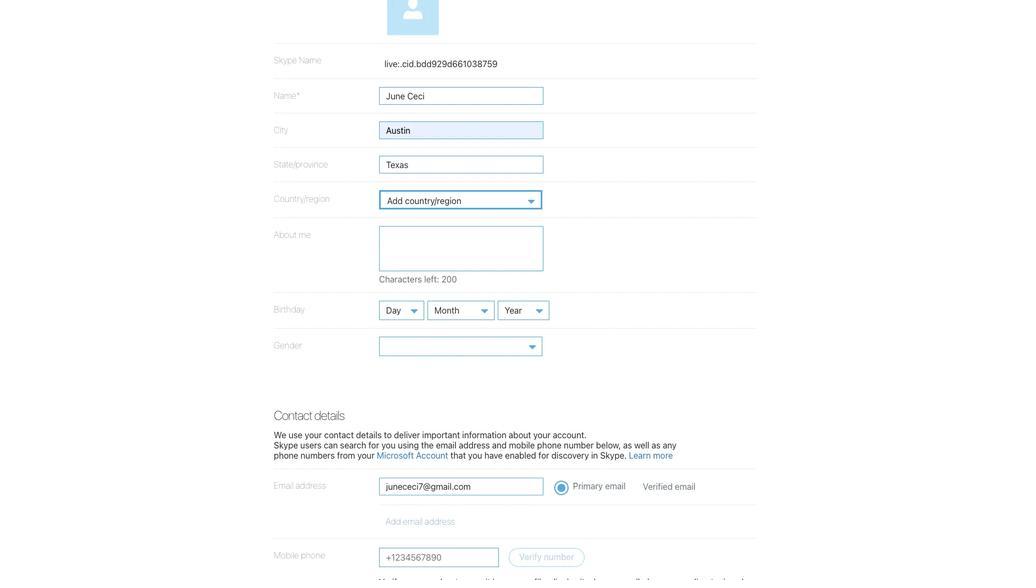 Task type: describe. For each thing, give the bounding box(es) containing it.
details inside we use your contact details to deliver important information about your account. skype users can search for you using the email address and mobile phone number below, as well as any phone numbers from your
[[356, 430, 382, 440]]

below,
[[596, 440, 621, 450]]

we use your contact details to deliver important information about your account. skype users can search for you using the email address and mobile phone number below, as well as any phone numbers from your
[[274, 430, 677, 461]]

contact details
[[274, 408, 345, 423]]

well
[[635, 440, 650, 450]]

learn
[[629, 450, 651, 461]]

users
[[300, 440, 322, 450]]

200
[[442, 274, 457, 284]]

add for add email address
[[386, 517, 401, 527]]

you inside we use your contact details to deliver important information about your account. skype users can search for you using the email address and mobile phone number below, as well as any phone numbers from your
[[382, 440, 396, 450]]

year
[[505, 305, 522, 315]]

important
[[422, 430, 460, 440]]

contact
[[274, 408, 312, 423]]

mobile phone
[[274, 550, 325, 560]]

skype name
[[274, 55, 321, 65]]

contact
[[324, 430, 354, 440]]

option group containing email address
[[274, 469, 758, 539]]

from
[[337, 450, 355, 461]]

number inside we use your contact details to deliver important information about your account. skype users can search for you using the email address and mobile phone number below, as well as any phone numbers from your
[[564, 440, 594, 450]]

country/region
[[405, 195, 462, 206]]

Mobile phone text field
[[379, 548, 499, 567]]

address inside we use your contact details to deliver important information about your account. skype users can search for you using the email address and mobile phone number below, as well as any phone numbers from your
[[459, 440, 490, 450]]

0 horizontal spatial your
[[305, 430, 322, 440]]

State/province text field
[[379, 156, 544, 173]]

add country/region
[[387, 195, 462, 206]]

Name* text field
[[379, 87, 544, 105]]

1 horizontal spatial for
[[539, 450, 549, 461]]

Email address 1 text field
[[379, 478, 544, 496]]

microsoft account link
[[377, 450, 448, 461]]

information
[[462, 430, 507, 440]]

month
[[435, 305, 460, 315]]

about
[[509, 430, 531, 440]]

live:.cid.bdd929d661038759
[[385, 59, 498, 69]]

microsoft account that you have enabled for discovery in skype. learn more
[[377, 450, 673, 461]]

we
[[274, 430, 286, 440]]

email inside we use your contact details to deliver important information about your account. skype users can search for you using the email address and mobile phone number below, as well as any phone numbers from your
[[436, 440, 457, 450]]

0 horizontal spatial details
[[314, 408, 345, 423]]

in
[[591, 450, 598, 461]]

email for verified email
[[675, 482, 696, 492]]

account.
[[553, 430, 587, 440]]

verified
[[643, 482, 673, 492]]

gender
[[274, 340, 302, 350]]

about
[[274, 229, 297, 240]]

2 vertical spatial address
[[425, 517, 455, 527]]

have
[[485, 450, 503, 461]]

verify
[[520, 552, 542, 562]]

skype inside we use your contact details to deliver important information about your account. skype users can search for you using the email address and mobile phone number below, as well as any phone numbers from your
[[274, 440, 298, 450]]

2 horizontal spatial your
[[534, 430, 551, 440]]

characters
[[379, 274, 422, 284]]

status containing characters left:
[[379, 274, 507, 284]]

account
[[416, 450, 448, 461]]

verify number button
[[509, 548, 585, 567]]

for inside we use your contact details to deliver important information about your account. skype users can search for you using the email address and mobile phone number below, as well as any phone numbers from your
[[369, 440, 379, 450]]

day
[[386, 305, 401, 315]]

about me
[[274, 229, 311, 240]]

discovery
[[552, 450, 589, 461]]

0 horizontal spatial address
[[296, 481, 326, 491]]

name
[[299, 55, 321, 65]]

numbers
[[301, 450, 335, 461]]

and
[[492, 440, 507, 450]]

2 horizontal spatial phone
[[537, 440, 562, 450]]

deliver
[[394, 430, 420, 440]]



Task type: locate. For each thing, give the bounding box(es) containing it.
0 vertical spatial address
[[459, 440, 490, 450]]

enabled
[[505, 450, 536, 461]]

number up discovery
[[564, 440, 594, 450]]

any
[[663, 440, 677, 450]]

2 horizontal spatial address
[[459, 440, 490, 450]]

left:
[[424, 274, 439, 284]]

more
[[653, 450, 673, 461]]

email for primary email
[[605, 481, 626, 491]]

phone right mobile
[[301, 550, 325, 560]]

number inside verify number button
[[544, 552, 574, 562]]

name*
[[274, 90, 300, 100]]

0 vertical spatial number
[[564, 440, 594, 450]]

phone
[[537, 440, 562, 450], [274, 450, 298, 461], [301, 550, 325, 560]]

your down "search"
[[358, 450, 375, 461]]

0 horizontal spatial as
[[623, 440, 632, 450]]

for
[[369, 440, 379, 450], [539, 450, 549, 461]]

skype left name
[[274, 55, 297, 65]]

email down important
[[436, 440, 457, 450]]

your up users
[[305, 430, 322, 440]]

0 vertical spatial details
[[314, 408, 345, 423]]

me
[[299, 229, 311, 240]]

address up mobile phone text field
[[425, 517, 455, 527]]

characters left: 200
[[379, 274, 457, 284]]

1 as from the left
[[623, 440, 632, 450]]

to
[[384, 430, 392, 440]]

skype down we
[[274, 440, 298, 450]]

1 skype from the top
[[274, 55, 297, 65]]

1 vertical spatial details
[[356, 430, 382, 440]]

search
[[340, 440, 366, 450]]

1 horizontal spatial you
[[468, 450, 482, 461]]

verified email
[[643, 482, 696, 492]]

can
[[324, 440, 338, 450]]

as up the learn more link
[[652, 440, 661, 450]]

address right email
[[296, 481, 326, 491]]

About me text field
[[379, 226, 544, 271]]

1 horizontal spatial as
[[652, 440, 661, 450]]

phone down we
[[274, 450, 298, 461]]

microsoft
[[377, 450, 414, 461]]

you
[[382, 440, 396, 450], [468, 450, 482, 461]]

details
[[314, 408, 345, 423], [356, 430, 382, 440]]

state/province
[[274, 159, 328, 169]]

1 horizontal spatial phone
[[301, 550, 325, 560]]

add email address
[[386, 517, 455, 527]]

as
[[623, 440, 632, 450], [652, 440, 661, 450]]

add for add country/region
[[387, 195, 403, 206]]

primary email
[[573, 481, 626, 491]]

email
[[274, 481, 294, 491]]

0 horizontal spatial you
[[382, 440, 396, 450]]

that
[[451, 450, 466, 461]]

email address
[[274, 481, 326, 491]]

1 vertical spatial add
[[386, 517, 401, 527]]

city
[[274, 125, 288, 135]]

skype
[[274, 55, 297, 65], [274, 440, 298, 450]]

1 horizontal spatial address
[[425, 517, 455, 527]]

primary
[[573, 481, 603, 491]]

skype.
[[601, 450, 627, 461]]

1 vertical spatial number
[[544, 552, 574, 562]]

details up "search"
[[356, 430, 382, 440]]

1 vertical spatial address
[[296, 481, 326, 491]]

Set as primary email radio
[[554, 481, 569, 496]]

you down to
[[382, 440, 396, 450]]

email
[[436, 440, 457, 450], [605, 481, 626, 491], [675, 482, 696, 492], [403, 517, 423, 527]]

you right that
[[468, 450, 482, 461]]

mobile
[[509, 440, 535, 450]]

status
[[379, 274, 507, 284]]

using
[[398, 440, 419, 450]]

learn more link
[[629, 450, 673, 461]]

1 vertical spatial skype
[[274, 440, 298, 450]]

City text field
[[379, 121, 544, 139]]

number right verify
[[544, 552, 574, 562]]

use
[[289, 430, 303, 440]]

option group
[[274, 469, 758, 539]]

add email address link
[[386, 517, 455, 527]]

verify number
[[520, 552, 574, 562]]

email right verified
[[675, 482, 696, 492]]

email right primary on the bottom
[[605, 481, 626, 491]]

email for add email address
[[403, 517, 423, 527]]

birthday
[[274, 304, 305, 314]]

phone down account.
[[537, 440, 562, 450]]

your right the about
[[534, 430, 551, 440]]

country/region
[[274, 193, 330, 204]]

1 horizontal spatial your
[[358, 450, 375, 461]]

for right "search"
[[369, 440, 379, 450]]

address
[[459, 440, 490, 450], [296, 481, 326, 491], [425, 517, 455, 527]]

number
[[564, 440, 594, 450], [544, 552, 574, 562]]

the
[[421, 440, 434, 450]]

details up contact
[[314, 408, 345, 423]]

2 as from the left
[[652, 440, 661, 450]]

0 vertical spatial skype
[[274, 55, 297, 65]]

as left well
[[623, 440, 632, 450]]

0 horizontal spatial phone
[[274, 450, 298, 461]]

1 horizontal spatial details
[[356, 430, 382, 440]]

your
[[305, 430, 322, 440], [534, 430, 551, 440], [358, 450, 375, 461]]

add
[[387, 195, 403, 206], [386, 517, 401, 527]]

address down information at the bottom left of the page
[[459, 440, 490, 450]]

mobile
[[274, 550, 299, 560]]

email up mobile phone text field
[[403, 517, 423, 527]]

0 vertical spatial add
[[387, 195, 403, 206]]

0 horizontal spatial for
[[369, 440, 379, 450]]

for right enabled
[[539, 450, 549, 461]]

2 skype from the top
[[274, 440, 298, 450]]



Task type: vqa. For each thing, say whether or not it's contained in the screenshot.
more
yes



